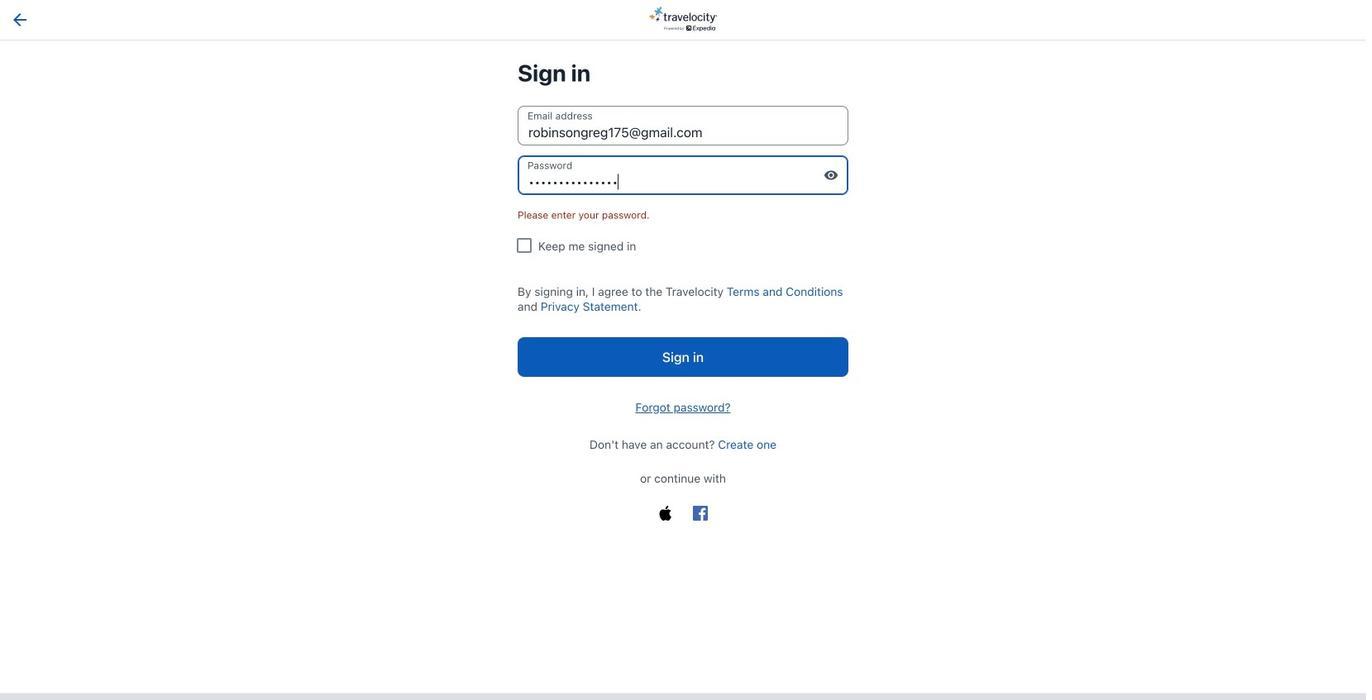 Task type: vqa. For each thing, say whether or not it's contained in the screenshot.
password field
yes



Task type: describe. For each thing, give the bounding box(es) containing it.
go back image
[[13, 13, 26, 26]]

small image
[[824, 168, 839, 183]]

travelocity image
[[649, 7, 717, 31]]



Task type: locate. For each thing, give the bounding box(es) containing it.
facebook image
[[693, 506, 708, 521]]

dialog
[[0, 694, 1367, 701]]

None email field
[[518, 106, 849, 146]]

None password field
[[518, 156, 849, 195]]

apple image
[[659, 506, 673, 521]]

go back image
[[10, 10, 30, 30]]



